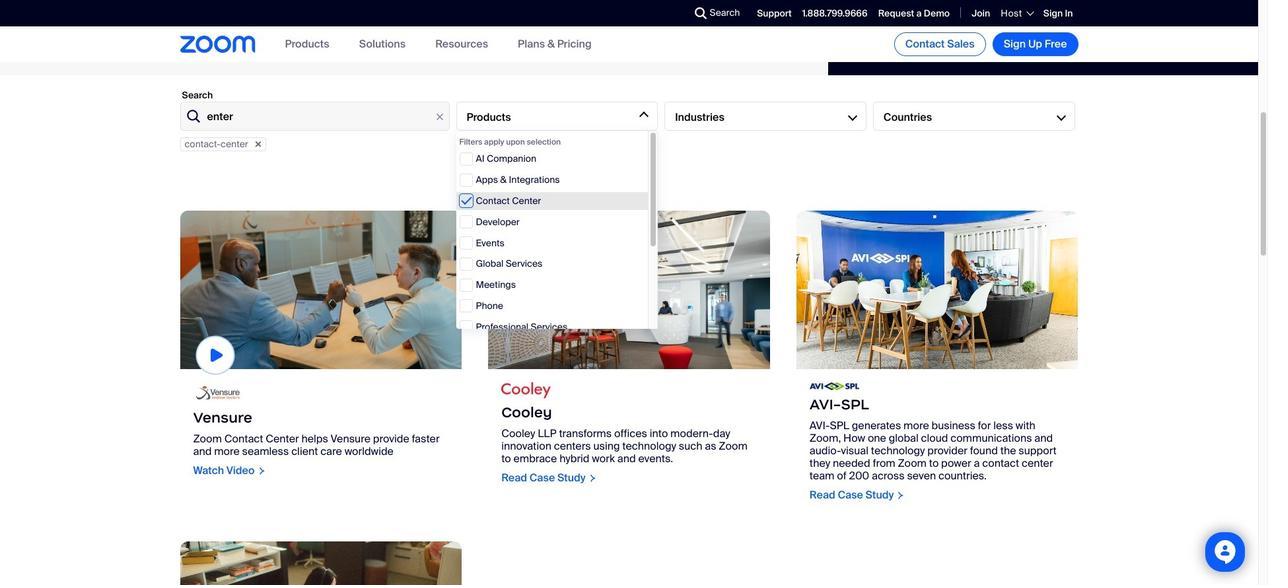 Task type: describe. For each thing, give the bounding box(es) containing it.
acosta image
[[193, 382, 243, 404]]

zoom logo image
[[180, 36, 255, 53]]

cooley employees image
[[488, 211, 770, 369]]



Task type: locate. For each thing, give the bounding box(es) containing it.
None text field
[[180, 102, 450, 131]]

clear search image
[[432, 110, 447, 124]]

avi spl image
[[797, 211, 1079, 369], [810, 382, 860, 391]]

cooley image
[[502, 382, 551, 399]]

0 vertical spatial avi spl image
[[797, 211, 1079, 369]]

None search field
[[647, 3, 698, 24]]

search image
[[695, 7, 707, 19], [695, 7, 707, 19]]

1 vertical spatial avi spl image
[[810, 382, 860, 391]]

vensure image
[[180, 211, 462, 369]]



Task type: vqa. For each thing, say whether or not it's contained in the screenshot.
right "messages"
no



